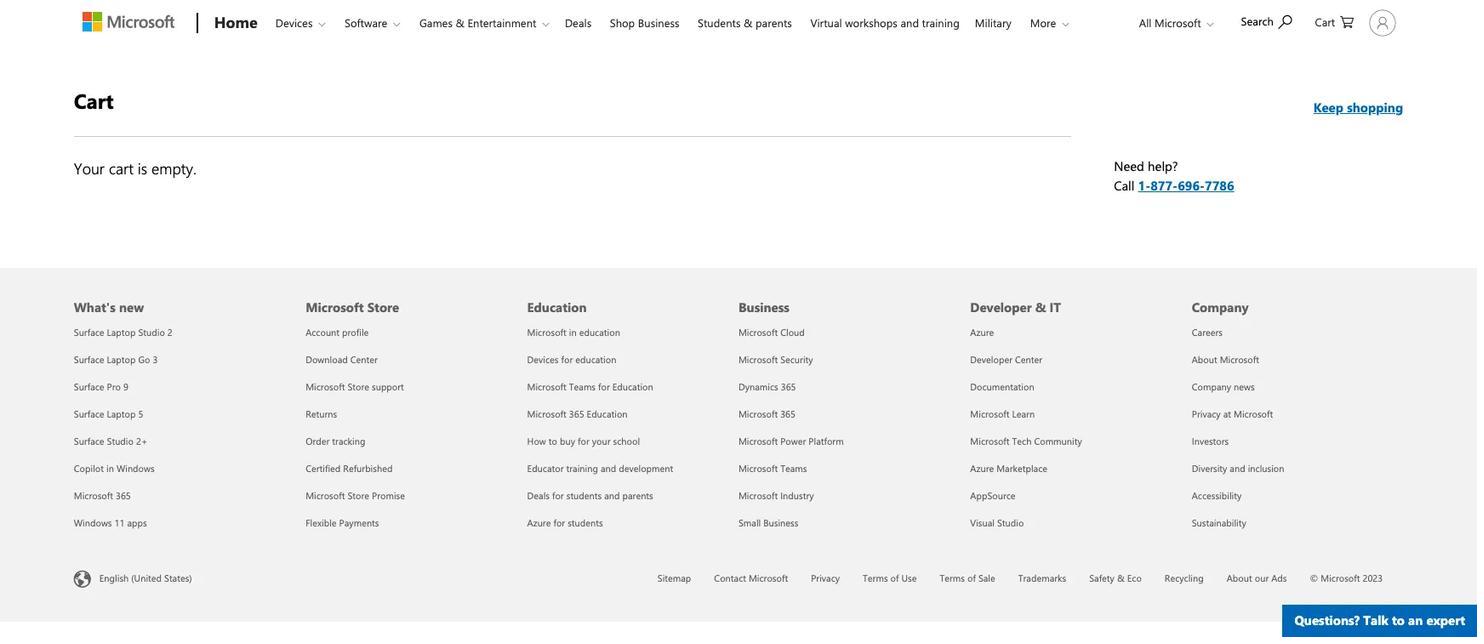 Task type: locate. For each thing, give the bounding box(es) containing it.
0 vertical spatial to
[[549, 435, 558, 448]]

0 horizontal spatial to
[[549, 435, 558, 448]]

365 up microsoft power platform
[[781, 408, 796, 421]]

1 vertical spatial to
[[1393, 612, 1406, 629]]

1 surface from the top
[[74, 326, 104, 339]]

parents left virtual
[[756, 15, 792, 30]]

microsoft up news
[[1221, 353, 1260, 366]]

copilot in windows link
[[74, 462, 155, 475]]

0 vertical spatial company
[[1193, 299, 1249, 316]]

2 vertical spatial education
[[587, 408, 628, 421]]

developer down azure link
[[971, 353, 1013, 366]]

0 vertical spatial students
[[567, 490, 602, 502]]

1 horizontal spatial about
[[1227, 572, 1253, 585]]

of left use
[[891, 572, 899, 585]]

visual
[[971, 517, 995, 530]]

in up devices for education
[[569, 326, 577, 339]]

questions?
[[1295, 612, 1361, 629]]

about down careers link
[[1193, 353, 1218, 366]]

365 up 11
[[116, 490, 131, 502]]

1 vertical spatial windows
[[74, 517, 112, 530]]

365 for microsoft 365 education 'link'
[[569, 408, 585, 421]]

0 horizontal spatial parents
[[623, 490, 654, 502]]

1 horizontal spatial cart
[[1316, 14, 1336, 29]]

business right the shop
[[638, 15, 680, 30]]

1 vertical spatial students
[[568, 517, 603, 530]]

0 horizontal spatial studio
[[107, 435, 134, 448]]

1 horizontal spatial devices
[[527, 353, 559, 366]]

windows 11 apps
[[74, 517, 147, 530]]

studio for surface studio 2+
[[107, 435, 134, 448]]

1 vertical spatial about
[[1227, 572, 1253, 585]]

teams for microsoft teams
[[781, 462, 807, 475]]

home link
[[206, 1, 263, 47]]

surface down surface pro 9 link
[[74, 408, 104, 421]]

safety & eco link
[[1090, 572, 1142, 585]]

1 vertical spatial training
[[567, 462, 598, 475]]

returns
[[306, 408, 337, 421]]

business up microsoft cloud
[[739, 299, 790, 316]]

deals inside "link"
[[565, 15, 592, 30]]

2 of from the left
[[968, 572, 976, 585]]

is
[[138, 158, 147, 179]]

training inside footer resource links 'element'
[[567, 462, 598, 475]]

center down profile
[[351, 353, 378, 366]]

studio right visual on the right bottom of page
[[998, 517, 1025, 530]]

surface up surface pro 9 link
[[74, 353, 104, 366]]

to left buy at the bottom of page
[[549, 435, 558, 448]]

talk
[[1364, 612, 1389, 629]]

microsoft tech community link
[[971, 435, 1083, 448]]

games & entertainment button
[[409, 1, 563, 44]]

0 vertical spatial azure
[[971, 326, 995, 339]]

to
[[549, 435, 558, 448], [1393, 612, 1406, 629]]

& inside the games & entertainment dropdown button
[[456, 15, 465, 30]]

terms
[[863, 572, 888, 585], [940, 572, 965, 585]]

store left support
[[348, 381, 369, 393]]

4 surface from the top
[[74, 408, 104, 421]]

news
[[1235, 381, 1255, 393]]

educator training and development link
[[527, 462, 674, 475]]

in right copilot
[[106, 462, 114, 475]]

contact microsoft
[[715, 572, 788, 585]]

microsoft teams for education link
[[527, 381, 654, 393]]

microsoft up how
[[527, 408, 567, 421]]

1 vertical spatial teams
[[781, 462, 807, 475]]

education inside education heading
[[527, 299, 587, 316]]

0 vertical spatial developer
[[971, 299, 1032, 316]]

surface laptop 5
[[74, 408, 143, 421]]

developer up azure link
[[971, 299, 1032, 316]]

microsoft down certified
[[306, 490, 345, 502]]

1 vertical spatial microsoft 365 link
[[74, 490, 131, 502]]

about for about our ads
[[1227, 572, 1253, 585]]

deals for deals
[[565, 15, 592, 30]]

of left sale
[[968, 572, 976, 585]]

2 horizontal spatial studio
[[998, 517, 1025, 530]]

surface down what's
[[74, 326, 104, 339]]

terms left use
[[863, 572, 888, 585]]

1 vertical spatial parents
[[623, 490, 654, 502]]

microsoft inside heading
[[306, 299, 364, 316]]

365 down the security on the bottom
[[781, 381, 796, 393]]

keep shopping link
[[1314, 99, 1404, 116]]

trademarks link
[[1019, 572, 1067, 585]]

and down your
[[601, 462, 617, 475]]

for
[[561, 353, 573, 366], [599, 381, 610, 393], [578, 435, 590, 448], [553, 490, 564, 502], [554, 517, 565, 530]]

0 horizontal spatial privacy
[[811, 572, 840, 585]]

& for students
[[744, 15, 753, 30]]

0 vertical spatial in
[[569, 326, 577, 339]]

account profile link
[[306, 326, 369, 339]]

1 horizontal spatial training
[[923, 15, 960, 30]]

& inside developer & it 'heading'
[[1036, 299, 1047, 316]]

1 vertical spatial cart
[[74, 87, 114, 114]]

surface pro 9 link
[[74, 381, 129, 393]]

1 horizontal spatial center
[[1016, 353, 1043, 366]]

company
[[1193, 299, 1249, 316], [1193, 381, 1232, 393]]

0 vertical spatial microsoft 365 link
[[739, 408, 796, 421]]

2 vertical spatial store
[[348, 490, 369, 502]]

education up your
[[587, 408, 628, 421]]

& left 'it'
[[1036, 299, 1047, 316]]

about inside footer resource links 'element'
[[1193, 353, 1218, 366]]

microsoft right the contact
[[749, 572, 788, 585]]

0 vertical spatial education
[[579, 326, 621, 339]]

1 vertical spatial in
[[106, 462, 114, 475]]

1 laptop from the top
[[107, 326, 136, 339]]

for down the microsoft in education
[[561, 353, 573, 366]]

0 vertical spatial teams
[[569, 381, 596, 393]]

azure for azure for students
[[527, 517, 551, 530]]

terms left sale
[[940, 572, 965, 585]]

laptop for go
[[107, 353, 136, 366]]

deals left the shop
[[565, 15, 592, 30]]

& left eco
[[1118, 572, 1125, 585]]

1 horizontal spatial microsoft 365 link
[[739, 408, 796, 421]]

students for azure
[[568, 517, 603, 530]]

virtual workshops and training link
[[803, 1, 968, 42]]

0 vertical spatial about
[[1193, 353, 1218, 366]]

microsoft teams
[[739, 462, 807, 475]]

devices for devices for education
[[527, 353, 559, 366]]

cart up the your
[[74, 87, 114, 114]]

sitemap link
[[658, 572, 692, 585]]

1 horizontal spatial of
[[968, 572, 976, 585]]

deals for students and parents
[[527, 490, 654, 502]]

Search search field
[[1233, 3, 1310, 39]]

devices down the microsoft in education
[[527, 353, 559, 366]]

investors
[[1193, 435, 1230, 448]]

inclusion
[[1249, 462, 1285, 475]]

students & parents
[[698, 15, 792, 30]]

account profile
[[306, 326, 369, 339]]

1 vertical spatial privacy
[[811, 572, 840, 585]]

1 vertical spatial business
[[739, 299, 790, 316]]

terms for terms of sale
[[940, 572, 965, 585]]

marketplace
[[997, 462, 1048, 475]]

deals link
[[558, 1, 599, 42]]

at
[[1224, 408, 1232, 421]]

2 developer from the top
[[971, 353, 1013, 366]]

microsoft up microsoft teams link
[[739, 435, 778, 448]]

0 horizontal spatial microsoft 365 link
[[74, 490, 131, 502]]

refurbished
[[343, 462, 393, 475]]

center
[[351, 353, 378, 366], [1016, 353, 1043, 366]]

laptop for 5
[[107, 408, 136, 421]]

microsoft tech community
[[971, 435, 1083, 448]]

devices right home
[[276, 15, 313, 30]]

1 developer from the top
[[971, 299, 1032, 316]]

azure marketplace
[[971, 462, 1048, 475]]

microsoft up account profile link
[[306, 299, 364, 316]]

devices for education link
[[527, 353, 617, 366]]

recycling
[[1165, 572, 1204, 585]]

center up documentation link
[[1016, 353, 1043, 366]]

privacy for privacy at microsoft
[[1193, 408, 1221, 421]]

1 horizontal spatial privacy
[[1193, 408, 1221, 421]]

privacy left the at
[[1193, 408, 1221, 421]]

education
[[579, 326, 621, 339], [576, 353, 617, 366]]

0 vertical spatial studio
[[138, 326, 165, 339]]

& inside students & parents link
[[744, 15, 753, 30]]

tech
[[1013, 435, 1032, 448]]

microsoft 365 up windows 11 apps link
[[74, 490, 131, 502]]

0 horizontal spatial training
[[567, 462, 598, 475]]

all microsoft
[[1140, 15, 1202, 30]]

laptop left 5
[[107, 408, 136, 421]]

microsoft 365 link down dynamics 365 link
[[739, 408, 796, 421]]

company down the about microsoft link
[[1193, 381, 1232, 393]]

call
[[1115, 177, 1135, 194]]

surface for surface laptop 5
[[74, 408, 104, 421]]

microsoft up 'microsoft security' 'link'
[[739, 326, 778, 339]]

2 vertical spatial azure
[[527, 517, 551, 530]]

education up the microsoft in education link
[[527, 299, 587, 316]]

windows left 11
[[74, 517, 112, 530]]

0 vertical spatial parents
[[756, 15, 792, 30]]

azure up developer center
[[971, 326, 995, 339]]

microsoft 365 education link
[[527, 408, 628, 421]]

0 horizontal spatial center
[[351, 353, 378, 366]]

1 vertical spatial company
[[1193, 381, 1232, 393]]

of for use
[[891, 572, 899, 585]]

students down educator training and development
[[567, 490, 602, 502]]

surface laptop go 3
[[74, 353, 158, 366]]

company for company news
[[1193, 381, 1232, 393]]

microsoft right all
[[1155, 15, 1202, 30]]

microsoft inside dropdown button
[[1155, 15, 1202, 30]]

dynamics 365
[[739, 381, 796, 393]]

microsoft 365 down dynamics 365 link
[[739, 408, 796, 421]]

& right students
[[744, 15, 753, 30]]

sale
[[979, 572, 996, 585]]

1 horizontal spatial terms
[[940, 572, 965, 585]]

teams down power
[[781, 462, 807, 475]]

education up devices for education
[[579, 326, 621, 339]]

2 laptop from the top
[[107, 353, 136, 366]]

2 company from the top
[[1193, 381, 1232, 393]]

virtual workshops and training
[[811, 15, 960, 30]]

surface laptop 5 link
[[74, 408, 143, 421]]

about left our
[[1227, 572, 1253, 585]]

1 horizontal spatial teams
[[781, 462, 807, 475]]

azure for students link
[[527, 517, 603, 530]]

company up careers link
[[1193, 299, 1249, 316]]

0 horizontal spatial devices
[[276, 15, 313, 30]]

store inside the microsoft store heading
[[367, 299, 399, 316]]

0 horizontal spatial of
[[891, 572, 899, 585]]

footer resource links element
[[0, 268, 1478, 544]]

to inside footer resource links 'element'
[[549, 435, 558, 448]]

business inside heading
[[739, 299, 790, 316]]

microsoft down download
[[306, 381, 345, 393]]

developer inside 'heading'
[[971, 299, 1032, 316]]

visual studio
[[971, 517, 1025, 530]]

recycling link
[[1165, 572, 1204, 585]]

microsoft industry
[[739, 490, 814, 502]]

microsoft up devices for education
[[527, 326, 567, 339]]

0 vertical spatial privacy
[[1193, 408, 1221, 421]]

0 vertical spatial laptop
[[107, 326, 136, 339]]

surface studio 2+
[[74, 435, 148, 448]]

microsoft down copilot
[[74, 490, 113, 502]]

0 vertical spatial deals
[[565, 15, 592, 30]]

privacy for privacy link
[[811, 572, 840, 585]]

azure up appsource link
[[971, 462, 995, 475]]

education heading
[[527, 268, 729, 319]]

1 of from the left
[[891, 572, 899, 585]]

teams up microsoft 365 education 'link'
[[569, 381, 596, 393]]

training down how to buy for your school
[[567, 462, 598, 475]]

365 up how to buy for your school
[[569, 408, 585, 421]]

1 center from the left
[[351, 353, 378, 366]]

store up profile
[[367, 299, 399, 316]]

studio
[[138, 326, 165, 339], [107, 435, 134, 448], [998, 517, 1025, 530]]

microsoft 365 link up windows 11 apps link
[[74, 490, 131, 502]]

2 vertical spatial laptop
[[107, 408, 136, 421]]

education for microsoft in education
[[579, 326, 621, 339]]

laptop for studio
[[107, 326, 136, 339]]

studio left 2+
[[107, 435, 134, 448]]

azure down educator
[[527, 517, 551, 530]]

business down microsoft industry "link"
[[764, 517, 799, 530]]

more
[[1031, 15, 1057, 30]]

business for small
[[764, 517, 799, 530]]

company news link
[[1193, 381, 1255, 393]]

2 center from the left
[[1016, 353, 1043, 366]]

2+
[[136, 435, 148, 448]]

1 horizontal spatial deals
[[565, 15, 592, 30]]

about our ads
[[1227, 572, 1288, 585]]

parents down the development
[[623, 490, 654, 502]]

1 terms from the left
[[863, 572, 888, 585]]

1 vertical spatial laptop
[[107, 353, 136, 366]]

1 vertical spatial deals
[[527, 490, 550, 502]]

azure
[[971, 326, 995, 339], [971, 462, 995, 475], [527, 517, 551, 530]]

0 vertical spatial microsoft 365
[[739, 408, 796, 421]]

company inside heading
[[1193, 299, 1249, 316]]

5 surface from the top
[[74, 435, 104, 448]]

microsoft right ©
[[1322, 572, 1361, 585]]

privacy
[[1193, 408, 1221, 421], [811, 572, 840, 585]]

0 vertical spatial store
[[367, 299, 399, 316]]

studio left 2
[[138, 326, 165, 339]]

2 vertical spatial studio
[[998, 517, 1025, 530]]

1 vertical spatial store
[[348, 381, 369, 393]]

for down deals for students and parents
[[554, 517, 565, 530]]

deals for students and parents link
[[527, 490, 654, 502]]

parents inside students & parents link
[[756, 15, 792, 30]]

new
[[119, 299, 144, 316]]

investors link
[[1193, 435, 1230, 448]]

deals
[[565, 15, 592, 30], [527, 490, 550, 502]]

devices inside dropdown button
[[276, 15, 313, 30]]

education up the school
[[613, 381, 654, 393]]

0 horizontal spatial in
[[106, 462, 114, 475]]

microsoft 365
[[739, 408, 796, 421], [74, 490, 131, 502]]

0 horizontal spatial teams
[[569, 381, 596, 393]]

1 vertical spatial developer
[[971, 353, 1013, 366]]

surface pro 9
[[74, 381, 129, 393]]

training left the military
[[923, 15, 960, 30]]

what's new heading
[[74, 268, 285, 319]]

for up microsoft 365 education 'link'
[[599, 381, 610, 393]]

in
[[569, 326, 577, 339], [106, 462, 114, 475]]

training
[[923, 15, 960, 30], [567, 462, 598, 475]]

microsoft up dynamics
[[739, 353, 778, 366]]

0 horizontal spatial deals
[[527, 490, 550, 502]]

and right diversity
[[1231, 462, 1246, 475]]

laptop left go
[[107, 353, 136, 366]]

store up payments
[[348, 490, 369, 502]]

cart right search search box
[[1316, 14, 1336, 29]]

3 laptop from the top
[[107, 408, 136, 421]]

order
[[306, 435, 330, 448]]

0 vertical spatial cart
[[1316, 14, 1336, 29]]

0 vertical spatial windows
[[117, 462, 155, 475]]

1 vertical spatial education
[[613, 381, 654, 393]]

1 horizontal spatial parents
[[756, 15, 792, 30]]

0 horizontal spatial about
[[1193, 353, 1218, 366]]

in for education
[[569, 326, 577, 339]]

0 horizontal spatial windows
[[74, 517, 112, 530]]

windows down 2+
[[117, 462, 155, 475]]

shop
[[610, 15, 635, 30]]

business for shop
[[638, 15, 680, 30]]

virtual
[[811, 15, 843, 30]]

1 vertical spatial devices
[[527, 353, 559, 366]]

documentation link
[[971, 381, 1035, 393]]

1 horizontal spatial to
[[1393, 612, 1406, 629]]

company heading
[[1193, 268, 1394, 319]]

deals inside footer resource links 'element'
[[527, 490, 550, 502]]

1 vertical spatial education
[[576, 353, 617, 366]]

company news
[[1193, 381, 1255, 393]]

and down educator training and development
[[605, 490, 620, 502]]

privacy inside footer resource links 'element'
[[1193, 408, 1221, 421]]

education up microsoft teams for education link
[[576, 353, 617, 366]]

home
[[214, 12, 258, 32]]

to left the an
[[1393, 612, 1406, 629]]

promise
[[372, 490, 405, 502]]

& right games
[[456, 15, 465, 30]]

1 company from the top
[[1193, 299, 1249, 316]]

1 horizontal spatial windows
[[117, 462, 155, 475]]

0 vertical spatial business
[[638, 15, 680, 30]]

for up azure for students "link"
[[553, 490, 564, 502]]

diversity
[[1193, 462, 1228, 475]]

0 vertical spatial devices
[[276, 15, 313, 30]]

2 terms from the left
[[940, 572, 965, 585]]

2 vertical spatial business
[[764, 517, 799, 530]]

laptop down new
[[107, 326, 136, 339]]

1 vertical spatial azure
[[971, 462, 995, 475]]

surface for surface studio 2+
[[74, 435, 104, 448]]

surface left pro
[[74, 381, 104, 393]]

students down deals for students and parents
[[568, 517, 603, 530]]

0 horizontal spatial microsoft 365
[[74, 490, 131, 502]]

and right workshops
[[901, 15, 920, 30]]

0 horizontal spatial terms
[[863, 572, 888, 585]]

1 horizontal spatial in
[[569, 326, 577, 339]]

devices inside footer resource links 'element'
[[527, 353, 559, 366]]

surface up copilot
[[74, 435, 104, 448]]

store
[[367, 299, 399, 316], [348, 381, 369, 393], [348, 490, 369, 502]]

1 vertical spatial studio
[[107, 435, 134, 448]]

microsoft down devices for education link
[[527, 381, 567, 393]]

2 surface from the top
[[74, 353, 104, 366]]

microsoft teams for education
[[527, 381, 654, 393]]

3 surface from the top
[[74, 381, 104, 393]]

deals down educator
[[527, 490, 550, 502]]

terms for terms of use
[[863, 572, 888, 585]]

0 vertical spatial education
[[527, 299, 587, 316]]

privacy left terms of use link
[[811, 572, 840, 585]]



Task type: describe. For each thing, give the bounding box(es) containing it.
surface for surface pro 9
[[74, 381, 104, 393]]

microsoft teams link
[[739, 462, 807, 475]]

it
[[1050, 299, 1062, 316]]

microsoft cloud link
[[739, 326, 805, 339]]

microsoft up small
[[739, 490, 778, 502]]

for for deals
[[553, 490, 564, 502]]

keep
[[1314, 99, 1344, 116]]

tracking
[[332, 435, 366, 448]]

0 horizontal spatial cart
[[74, 87, 114, 114]]

11
[[115, 517, 125, 530]]

for for azure
[[554, 517, 565, 530]]

store for microsoft store
[[367, 299, 399, 316]]

microsoft down dynamics
[[739, 408, 778, 421]]

microsoft up microsoft industry "link"
[[739, 462, 778, 475]]

developer for developer center
[[971, 353, 1013, 366]]

empty.
[[152, 158, 197, 179]]

an
[[1409, 612, 1424, 629]]

returns link
[[306, 408, 337, 421]]

microsoft industry link
[[739, 490, 814, 502]]

ads
[[1272, 572, 1288, 585]]

about microsoft link
[[1193, 353, 1260, 366]]

696-
[[1178, 177, 1206, 194]]

center for developer
[[1016, 353, 1043, 366]]

1 horizontal spatial studio
[[138, 326, 165, 339]]

how to buy for your school
[[527, 435, 640, 448]]

english (united states) link
[[74, 570, 213, 590]]

workshops
[[846, 15, 898, 30]]

payments
[[339, 517, 379, 530]]

copilot in windows
[[74, 462, 155, 475]]

microsoft down microsoft learn link
[[971, 435, 1010, 448]]

©
[[1311, 572, 1319, 585]]

your cart is empty.
[[74, 158, 197, 179]]

2
[[168, 326, 173, 339]]

parents inside footer resource links 'element'
[[623, 490, 654, 502]]

our
[[1255, 572, 1270, 585]]

appsource link
[[971, 490, 1016, 502]]

order tracking link
[[306, 435, 366, 448]]

about for about microsoft
[[1193, 353, 1218, 366]]

use
[[902, 572, 917, 585]]

for right buy at the bottom of page
[[578, 435, 590, 448]]

expert
[[1427, 612, 1466, 629]]

microsoft image
[[82, 12, 174, 32]]

1 horizontal spatial microsoft 365
[[739, 408, 796, 421]]

educator training and development
[[527, 462, 674, 475]]

contact
[[715, 572, 747, 585]]

studio for visual studio
[[998, 517, 1025, 530]]

surface laptop studio 2 link
[[74, 326, 173, 339]]

games
[[420, 15, 453, 30]]

2023
[[1363, 572, 1384, 585]]

1-877-696-7786 link
[[1139, 177, 1235, 194]]

security
[[781, 353, 814, 366]]

all microsoft button
[[1126, 1, 1220, 44]]

sustainability link
[[1193, 517, 1247, 530]]

devices for devices
[[276, 15, 313, 30]]

go
[[138, 353, 150, 366]]

industry
[[781, 490, 814, 502]]

& for games
[[456, 15, 465, 30]]

developer & it heading
[[971, 268, 1172, 319]]

surface studio 2+ link
[[74, 435, 148, 448]]

about microsoft
[[1193, 353, 1260, 366]]

students
[[698, 15, 741, 30]]

365 for dynamics 365 link
[[781, 381, 796, 393]]

privacy at microsoft link
[[1193, 408, 1274, 421]]

your
[[592, 435, 611, 448]]

& for safety
[[1118, 572, 1125, 585]]

& for developer
[[1036, 299, 1047, 316]]

store for microsoft store support
[[348, 381, 369, 393]]

states)
[[164, 572, 192, 585]]

of for sale
[[968, 572, 976, 585]]

microsoft power platform
[[739, 435, 844, 448]]

privacy link
[[811, 572, 840, 585]]

company for company
[[1193, 299, 1249, 316]]

for for devices
[[561, 353, 573, 366]]

microsoft store support link
[[306, 381, 404, 393]]

surface for surface laptop studio 2
[[74, 326, 104, 339]]

microsoft right the at
[[1234, 408, 1274, 421]]

0 vertical spatial training
[[923, 15, 960, 30]]

download center link
[[306, 353, 378, 366]]

school
[[613, 435, 640, 448]]

power
[[781, 435, 806, 448]]

business heading
[[739, 268, 950, 319]]

© microsoft 2023
[[1311, 572, 1384, 585]]

to inside popup button
[[1393, 612, 1406, 629]]

contact microsoft link
[[715, 572, 788, 585]]

small business link
[[739, 517, 799, 530]]

microsoft power platform link
[[739, 435, 844, 448]]

terms of sale
[[940, 572, 996, 585]]

what's new
[[74, 299, 144, 316]]

more button
[[1020, 1, 1083, 44]]

education for devices for education
[[576, 353, 617, 366]]

microsoft cloud
[[739, 326, 805, 339]]

microsoft down documentation link
[[971, 408, 1010, 421]]

developer for developer & it
[[971, 299, 1032, 316]]

profile
[[342, 326, 369, 339]]

support
[[372, 381, 404, 393]]

certified
[[306, 462, 341, 475]]

deals for deals for students and parents
[[527, 490, 550, 502]]

pro
[[107, 381, 121, 393]]

center for microsoft
[[351, 353, 378, 366]]

privacy at microsoft
[[1193, 408, 1274, 421]]

learn
[[1013, 408, 1035, 421]]

cart
[[109, 158, 134, 179]]

azure for azure link
[[971, 326, 995, 339]]

365 for top 'microsoft 365' link
[[781, 408, 796, 421]]

developer center link
[[971, 353, 1043, 366]]

877-
[[1151, 177, 1178, 194]]

microsoft store heading
[[306, 268, 507, 319]]

surface laptop go 3 link
[[74, 353, 158, 366]]

platform
[[809, 435, 844, 448]]

3
[[153, 353, 158, 366]]

store for microsoft store promise
[[348, 490, 369, 502]]

educator
[[527, 462, 564, 475]]

all
[[1140, 15, 1152, 30]]

your
[[74, 158, 105, 179]]

365 for the leftmost 'microsoft 365' link
[[116, 490, 131, 502]]

1-
[[1139, 177, 1151, 194]]

development
[[619, 462, 674, 475]]

english
[[99, 572, 129, 585]]

azure for azure marketplace
[[971, 462, 995, 475]]

surface laptop studio 2
[[74, 326, 173, 339]]

teams for microsoft teams for education
[[569, 381, 596, 393]]

shop business
[[610, 15, 680, 30]]

about our ads link
[[1227, 572, 1288, 585]]

surface for surface laptop go 3
[[74, 353, 104, 366]]

microsoft store
[[306, 299, 399, 316]]

documentation
[[971, 381, 1035, 393]]

students for deals
[[567, 490, 602, 502]]

microsoft security link
[[739, 353, 814, 366]]

certified refurbished
[[306, 462, 393, 475]]

microsoft security
[[739, 353, 814, 366]]

flexible payments
[[306, 517, 379, 530]]

1 vertical spatial microsoft 365
[[74, 490, 131, 502]]

microsoft store promise
[[306, 490, 405, 502]]

download center
[[306, 353, 378, 366]]

cart link
[[1316, 1, 1355, 42]]

microsoft in education link
[[527, 326, 621, 339]]

devices button
[[265, 1, 339, 44]]

azure link
[[971, 326, 995, 339]]

in for windows
[[106, 462, 114, 475]]



Task type: vqa. For each thing, say whether or not it's contained in the screenshot.


